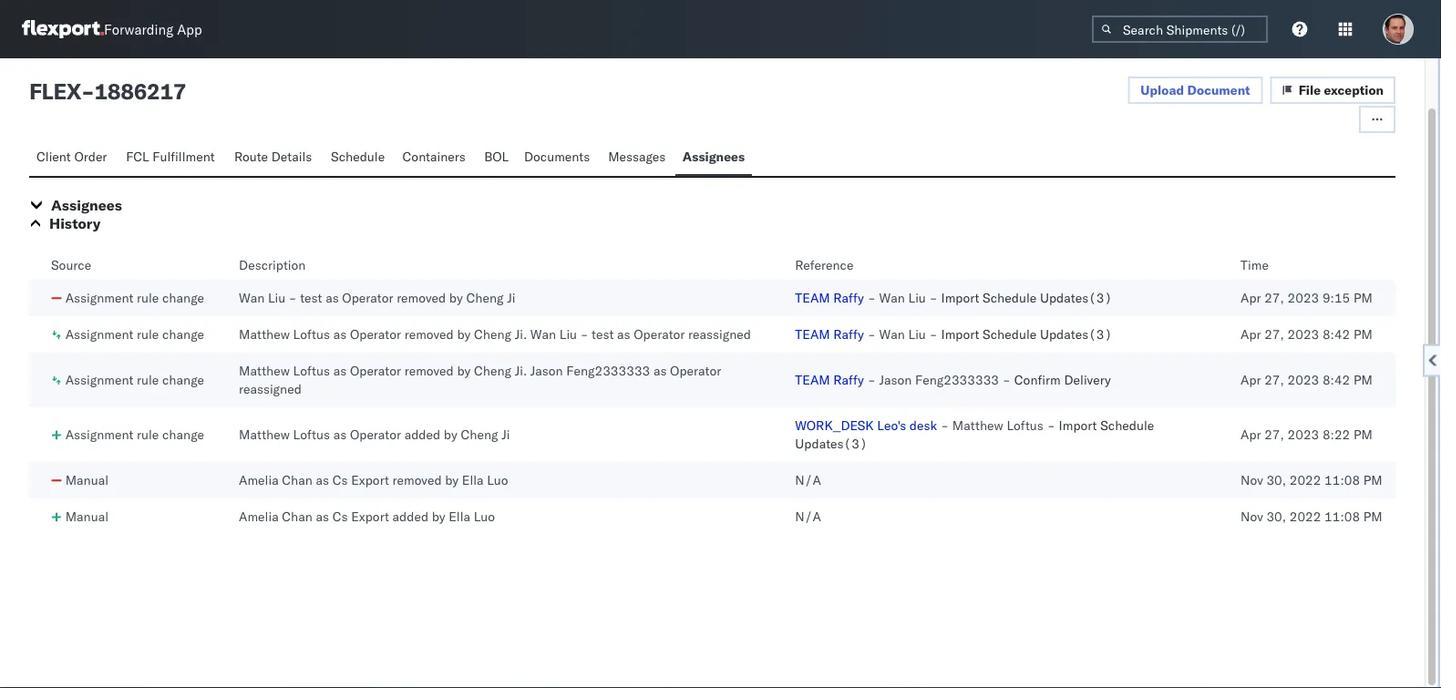Task type: vqa. For each thing, say whether or not it's contained in the screenshot.
Liu
yes



Task type: locate. For each thing, give the bounding box(es) containing it.
ella
[[462, 472, 484, 488], [449, 509, 470, 525]]

loftus for matthew loftus as operator removed by cheng ji. jason feng2333333 as operator reassigned
[[293, 363, 330, 379]]

file exception button
[[1270, 77, 1396, 104], [1270, 77, 1396, 104]]

flex - 1886217
[[29, 77, 186, 105]]

exception
[[1324, 82, 1384, 98]]

schedule button
[[324, 140, 395, 176]]

loftus for matthew loftus as operator removed by cheng ji. wan liu - test as operator reassigned
[[293, 326, 330, 342]]

2 cs from the top
[[332, 509, 348, 525]]

2023 down apr 27, 2023 9:15 pm
[[1288, 326, 1319, 342]]

nov 30, 2022 11:08 pm for amelia chan as cs export added by ella luo
[[1241, 509, 1383, 525]]

2 apr from the top
[[1241, 326, 1261, 342]]

1 manual from the top
[[65, 472, 109, 488]]

1 2022 from the top
[[1290, 472, 1321, 488]]

1 vertical spatial team raffy - wan liu - import schedule updates(3)
[[795, 326, 1112, 342]]

updates(3)
[[1040, 290, 1112, 306], [1040, 326, 1112, 342], [795, 436, 867, 452]]

rule for wan liu - test as operator removed by cheng ji
[[137, 290, 159, 306]]

3 change from the top
[[162, 372, 204, 388]]

1 vertical spatial ella
[[449, 509, 470, 525]]

manual for amelia chan as cs export removed by ella luo
[[65, 472, 109, 488]]

nov 30, 2022 11:08 pm
[[1241, 472, 1383, 488], [1241, 509, 1383, 525]]

2023 for feng2333333
[[1288, 372, 1319, 388]]

loftus up matthew loftus as operator added by cheng ji
[[293, 363, 330, 379]]

1 11:08 from the top
[[1324, 472, 1360, 488]]

jason
[[530, 363, 563, 379], [879, 372, 912, 388]]

team raffy - wan liu - import schedule updates(3) for apr 27, 2023 8:42 pm
[[795, 326, 1112, 342]]

route details button
[[227, 140, 324, 176]]

leo's
[[877, 417, 906, 433]]

apr down apr 27, 2023 9:15 pm
[[1241, 326, 1261, 342]]

1 vertical spatial ji.
[[515, 363, 527, 379]]

apr 27, 2023 8:42 pm down apr 27, 2023 9:15 pm
[[1241, 326, 1373, 342]]

0 horizontal spatial feng2333333
[[566, 363, 650, 379]]

amelia
[[239, 472, 279, 488], [239, 509, 279, 525]]

2 vertical spatial team
[[795, 372, 830, 388]]

1886217
[[94, 77, 186, 105]]

0 vertical spatial export
[[351, 472, 389, 488]]

assignment for matthew loftus as operator removed by cheng ji. wan liu - test as operator reassigned
[[65, 326, 133, 342]]

forwarding app link
[[22, 20, 202, 38]]

ji.
[[515, 326, 527, 342], [515, 363, 527, 379]]

assignees down client order button
[[51, 196, 122, 214]]

cheng inside matthew loftus as operator removed by cheng ji. jason feng2333333 as operator reassigned
[[474, 363, 511, 379]]

by down matthew loftus as operator added by cheng ji
[[445, 472, 459, 488]]

schedule inside the import schedule updates(3)
[[1100, 417, 1154, 433]]

added up the amelia chan as cs export removed by ella luo
[[404, 427, 440, 443]]

1 rule from the top
[[137, 290, 159, 306]]

luo for amelia chan as cs export removed by ella luo
[[487, 472, 508, 488]]

loftus down confirm
[[1007, 417, 1044, 433]]

1 vertical spatial 30,
[[1266, 509, 1286, 525]]

1 vertical spatial team
[[795, 326, 830, 342]]

chan down the amelia chan as cs export removed by ella luo
[[282, 509, 313, 525]]

2 30, from the top
[[1266, 509, 1286, 525]]

jason down matthew loftus as operator removed by cheng ji. wan liu - test as operator reassigned
[[530, 363, 563, 379]]

2 vertical spatial updates(3)
[[795, 436, 867, 452]]

loftus up the amelia chan as cs export removed by ella luo
[[293, 427, 330, 443]]

reassigned
[[688, 326, 751, 342], [239, 381, 302, 397]]

description
[[239, 257, 306, 273]]

27, left '8:22'
[[1264, 427, 1284, 443]]

30, for amelia chan as cs export added by ella luo
[[1266, 509, 1286, 525]]

1 30, from the top
[[1266, 472, 1286, 488]]

0 vertical spatial nov
[[1241, 472, 1263, 488]]

3 rule from the top
[[137, 372, 159, 388]]

3 apr from the top
[[1241, 372, 1261, 388]]

2 apr 27, 2023 8:42 pm from the top
[[1241, 372, 1373, 388]]

3 team from the top
[[795, 372, 830, 388]]

0 vertical spatial import
[[941, 290, 979, 306]]

0 vertical spatial n/a
[[795, 472, 821, 488]]

upload document
[[1141, 82, 1250, 98]]

1 27, from the top
[[1264, 290, 1284, 306]]

change for matthew loftus as operator removed by cheng ji. wan liu - test as operator reassigned
[[162, 326, 204, 342]]

file
[[1299, 82, 1321, 98]]

pm
[[1353, 290, 1373, 306], [1353, 326, 1373, 342], [1353, 372, 1373, 388], [1353, 427, 1373, 443], [1363, 472, 1383, 488], [1363, 509, 1383, 525]]

0 vertical spatial team raffy - wan liu - import schedule updates(3)
[[795, 290, 1112, 306]]

1 vertical spatial amelia
[[239, 509, 279, 525]]

27, down apr 27, 2023 9:15 pm
[[1264, 326, 1284, 342]]

2 team from the top
[[795, 326, 830, 342]]

1 vertical spatial luo
[[474, 509, 495, 525]]

ji. down matthew loftus as operator removed by cheng ji. wan liu - test as operator reassigned
[[515, 363, 527, 379]]

manual
[[65, 472, 109, 488], [65, 509, 109, 525]]

1 assignment rule change from the top
[[65, 290, 204, 306]]

team
[[795, 290, 830, 306], [795, 326, 830, 342], [795, 372, 830, 388]]

apr 27, 2023 9:15 pm
[[1241, 290, 1373, 306]]

ji up matthew loftus as operator removed by cheng ji. wan liu - test as operator reassigned
[[507, 290, 515, 306]]

0 vertical spatial added
[[404, 427, 440, 443]]

0 vertical spatial luo
[[487, 472, 508, 488]]

import
[[941, 290, 979, 306], [941, 326, 979, 342], [1059, 417, 1097, 433]]

cheng down matthew loftus as operator removed by cheng ji. wan liu - test as operator reassigned
[[474, 363, 511, 379]]

schedule
[[331, 149, 385, 165], [983, 290, 1037, 306], [983, 326, 1037, 342], [1100, 417, 1154, 433]]

2 2023 from the top
[[1288, 326, 1319, 342]]

0 vertical spatial 2022
[[1290, 472, 1321, 488]]

2 n/a from the top
[[795, 509, 821, 525]]

team raffy - jason feng2333333 - confirm delivery
[[795, 372, 1111, 388]]

0 vertical spatial cs
[[332, 472, 348, 488]]

27, up apr 27, 2023 8:22 pm
[[1264, 372, 1284, 388]]

11:08
[[1324, 472, 1360, 488], [1324, 509, 1360, 525]]

2023 left '8:22'
[[1288, 427, 1319, 443]]

ji. up matthew loftus as operator removed by cheng ji. jason feng2333333 as operator reassigned at bottom
[[515, 326, 527, 342]]

rule
[[137, 290, 159, 306], [137, 326, 159, 342], [137, 372, 159, 388], [137, 427, 159, 443]]

2 export from the top
[[351, 509, 389, 525]]

3 2023 from the top
[[1288, 372, 1319, 388]]

1 cs from the top
[[332, 472, 348, 488]]

cs
[[332, 472, 348, 488], [332, 509, 348, 525]]

1 vertical spatial apr 27, 2023 8:42 pm
[[1241, 372, 1373, 388]]

containers
[[402, 149, 466, 165]]

cs for added
[[332, 509, 348, 525]]

chan up amelia chan as cs export added by ella luo
[[282, 472, 313, 488]]

1 vertical spatial raffy
[[833, 326, 864, 342]]

by inside matthew loftus as operator removed by cheng ji. jason feng2333333 as operator reassigned
[[457, 363, 471, 379]]

0 vertical spatial updates(3)
[[1040, 290, 1112, 306]]

nov
[[1241, 472, 1263, 488], [1241, 509, 1263, 525]]

0 horizontal spatial test
[[300, 290, 322, 306]]

1 team raffy - wan liu - import schedule updates(3) from the top
[[795, 290, 1112, 306]]

assignment
[[65, 290, 133, 306], [65, 326, 133, 342], [65, 372, 133, 388], [65, 427, 133, 443]]

cheng down matthew loftus as operator removed by cheng ji. jason feng2333333 as operator reassigned at bottom
[[461, 427, 498, 443]]

8:42 for team raffy - wan liu - import schedule updates(3)
[[1322, 326, 1350, 342]]

11:08 for amelia chan as cs export added by ella luo
[[1324, 509, 1360, 525]]

test
[[300, 290, 322, 306], [592, 326, 614, 342]]

details
[[271, 149, 312, 165]]

2 ji. from the top
[[515, 363, 527, 379]]

0 vertical spatial 30,
[[1266, 472, 1286, 488]]

2023 left 9:15
[[1288, 290, 1319, 306]]

2 assignment from the top
[[65, 326, 133, 342]]

2 team raffy - wan liu - import schedule updates(3) from the top
[[795, 326, 1112, 342]]

removed inside matthew loftus as operator removed by cheng ji. jason feng2333333 as operator reassigned
[[404, 363, 454, 379]]

history button
[[49, 214, 100, 232]]

feng2333333
[[566, 363, 650, 379], [915, 372, 999, 388]]

1 horizontal spatial assignees
[[683, 149, 745, 165]]

3 raffy from the top
[[833, 372, 864, 388]]

liu
[[268, 290, 286, 306], [908, 290, 926, 306], [559, 326, 577, 342], [908, 326, 926, 342]]

as
[[326, 290, 339, 306], [333, 326, 347, 342], [617, 326, 630, 342], [333, 363, 347, 379], [653, 363, 667, 379], [333, 427, 347, 443], [316, 472, 329, 488], [316, 509, 329, 525]]

change for matthew loftus as operator removed by cheng ji. jason feng2333333 as operator reassigned
[[162, 372, 204, 388]]

schedule inside button
[[331, 149, 385, 165]]

2 vertical spatial import
[[1059, 417, 1097, 433]]

0 vertical spatial manual
[[65, 472, 109, 488]]

assignees button right messages
[[675, 140, 752, 176]]

matthew
[[239, 326, 290, 342], [239, 363, 290, 379], [952, 417, 1003, 433], [239, 427, 290, 443]]

assignment for wan liu - test as operator removed by cheng ji
[[65, 290, 133, 306]]

n/a for amelia chan as cs export removed by ella luo
[[795, 472, 821, 488]]

assignment rule change for matthew loftus as operator removed by cheng ji. jason feng2333333 as operator reassigned
[[65, 372, 204, 388]]

by down the amelia chan as cs export removed by ella luo
[[432, 509, 445, 525]]

1 horizontal spatial feng2333333
[[915, 372, 999, 388]]

cheng for matthew loftus as operator removed by cheng ji. wan liu - test as operator reassigned
[[474, 326, 511, 342]]

0 vertical spatial assignees
[[683, 149, 745, 165]]

assignment for matthew loftus as operator removed by cheng ji. jason feng2333333 as operator reassigned
[[65, 372, 133, 388]]

0 vertical spatial amelia
[[239, 472, 279, 488]]

3 assignment rule change from the top
[[65, 372, 204, 388]]

jason inside matthew loftus as operator removed by cheng ji. jason feng2333333 as operator reassigned
[[530, 363, 563, 379]]

cheng
[[466, 290, 504, 306], [474, 326, 511, 342], [474, 363, 511, 379], [461, 427, 498, 443]]

1 change from the top
[[162, 290, 204, 306]]

ji
[[507, 290, 515, 306], [501, 427, 510, 443]]

2 manual from the top
[[65, 509, 109, 525]]

2 nov from the top
[[1241, 509, 1263, 525]]

n/a for amelia chan as cs export added by ella luo
[[795, 509, 821, 525]]

fcl
[[126, 149, 149, 165]]

0 vertical spatial nov 30, 2022 11:08 pm
[[1241, 472, 1383, 488]]

2 27, from the top
[[1264, 326, 1284, 342]]

9:15
[[1322, 290, 1350, 306]]

1 vertical spatial 11:08
[[1324, 509, 1360, 525]]

import for apr 27, 2023 9:15 pm
[[941, 290, 979, 306]]

apr 27, 2023 8:42 pm up apr 27, 2023 8:22 pm
[[1241, 372, 1373, 388]]

4 change from the top
[[162, 427, 204, 443]]

by
[[449, 290, 463, 306], [457, 326, 471, 342], [457, 363, 471, 379], [444, 427, 457, 443], [445, 472, 459, 488], [432, 509, 445, 525]]

export
[[351, 472, 389, 488], [351, 509, 389, 525]]

removed down matthew loftus as operator removed by cheng ji. wan liu - test as operator reassigned
[[404, 363, 454, 379]]

cs down the amelia chan as cs export removed by ella luo
[[332, 509, 348, 525]]

1 vertical spatial test
[[592, 326, 614, 342]]

1 n/a from the top
[[795, 472, 821, 488]]

1 vertical spatial import
[[941, 326, 979, 342]]

0 vertical spatial apr 27, 2023 8:42 pm
[[1241, 326, 1373, 342]]

1 chan from the top
[[282, 472, 313, 488]]

2 rule from the top
[[137, 326, 159, 342]]

2 2022 from the top
[[1290, 509, 1321, 525]]

manual for amelia chan as cs export added by ella luo
[[65, 509, 109, 525]]

assignees button down client order button
[[51, 196, 122, 214]]

assignees right "messages" button
[[683, 149, 745, 165]]

1 vertical spatial 8:42
[[1322, 372, 1350, 388]]

loftus
[[293, 326, 330, 342], [293, 363, 330, 379], [1007, 417, 1044, 433], [293, 427, 330, 443]]

2 nov 30, 2022 11:08 pm from the top
[[1241, 509, 1383, 525]]

apr
[[1241, 290, 1261, 306], [1241, 326, 1261, 342], [1241, 372, 1261, 388], [1241, 427, 1261, 443]]

4 assignment from the top
[[65, 427, 133, 443]]

forwarding
[[104, 21, 173, 38]]

assignees button
[[675, 140, 752, 176], [51, 196, 122, 214]]

0 vertical spatial ella
[[462, 472, 484, 488]]

3 assignment from the top
[[65, 372, 133, 388]]

cheng up matthew loftus as operator removed by cheng ji. jason feng2333333 as operator reassigned at bottom
[[474, 326, 511, 342]]

8:42
[[1322, 326, 1350, 342], [1322, 372, 1350, 388]]

2 chan from the top
[[282, 509, 313, 525]]

0 horizontal spatial jason
[[530, 363, 563, 379]]

cheng for matthew loftus as operator added by cheng ji
[[461, 427, 498, 443]]

2023
[[1288, 290, 1319, 306], [1288, 326, 1319, 342], [1288, 372, 1319, 388], [1288, 427, 1319, 443]]

updates(3) inside the import schedule updates(3)
[[795, 436, 867, 452]]

0 horizontal spatial assignees
[[51, 196, 122, 214]]

1 vertical spatial manual
[[65, 509, 109, 525]]

1 apr from the top
[[1241, 290, 1261, 306]]

0 vertical spatial assignees button
[[675, 140, 752, 176]]

8:42 down 9:15
[[1322, 326, 1350, 342]]

matthew for matthew loftus as operator removed by cheng ji. wan liu - test as operator reassigned
[[239, 326, 290, 342]]

added
[[404, 427, 440, 443], [392, 509, 428, 525]]

1 vertical spatial 2022
[[1290, 509, 1321, 525]]

1 vertical spatial cs
[[332, 509, 348, 525]]

3 27, from the top
[[1264, 372, 1284, 388]]

1 vertical spatial assignees button
[[51, 196, 122, 214]]

assignees
[[683, 149, 745, 165], [51, 196, 122, 214]]

history
[[49, 214, 100, 232]]

2 amelia from the top
[[239, 509, 279, 525]]

0 vertical spatial 11:08
[[1324, 472, 1360, 488]]

1 nov 30, 2022 11:08 pm from the top
[[1241, 472, 1383, 488]]

apr down 'time'
[[1241, 290, 1261, 306]]

1 2023 from the top
[[1288, 290, 1319, 306]]

2 11:08 from the top
[[1324, 509, 1360, 525]]

1 nov from the top
[[1241, 472, 1263, 488]]

1 vertical spatial chan
[[282, 509, 313, 525]]

by up matthew loftus as operator removed by cheng ji. jason feng2333333 as operator reassigned at bottom
[[457, 326, 471, 342]]

matthew loftus as operator added by cheng ji
[[239, 427, 510, 443]]

0 vertical spatial team
[[795, 290, 830, 306]]

ji. inside matthew loftus as operator removed by cheng ji. jason feng2333333 as operator reassigned
[[515, 363, 527, 379]]

n/a
[[795, 472, 821, 488], [795, 509, 821, 525]]

1 ji. from the top
[[515, 326, 527, 342]]

1 vertical spatial nov 30, 2022 11:08 pm
[[1241, 509, 1383, 525]]

30,
[[1266, 472, 1286, 488], [1266, 509, 1286, 525]]

raffy for test
[[833, 326, 864, 342]]

by down matthew loftus as operator removed by cheng ji. wan liu - test as operator reassigned
[[457, 363, 471, 379]]

jason up leo's
[[879, 372, 912, 388]]

1 vertical spatial ji
[[501, 427, 510, 443]]

0 vertical spatial chan
[[282, 472, 313, 488]]

1 vertical spatial added
[[392, 509, 428, 525]]

ji down matthew loftus as operator removed by cheng ji. jason feng2333333 as operator reassigned at bottom
[[501, 427, 510, 443]]

team raffy - wan liu - import schedule updates(3)
[[795, 290, 1112, 306], [795, 326, 1112, 342]]

1 vertical spatial reassigned
[[239, 381, 302, 397]]

2023 up apr 27, 2023 8:22 pm
[[1288, 372, 1319, 388]]

ella for removed
[[462, 472, 484, 488]]

1 assignment from the top
[[65, 290, 133, 306]]

4 rule from the top
[[137, 427, 159, 443]]

loftus down wan liu - test as operator removed by cheng ji
[[293, 326, 330, 342]]

rule for matthew loftus as operator added by cheng ji
[[137, 427, 159, 443]]

cheng up matthew loftus as operator removed by cheng ji. wan liu - test as operator reassigned
[[466, 290, 504, 306]]

1 vertical spatial n/a
[[795, 509, 821, 525]]

1 vertical spatial export
[[351, 509, 389, 525]]

8:22
[[1322, 427, 1350, 443]]

matthew inside matthew loftus as operator removed by cheng ji. jason feng2333333 as operator reassigned
[[239, 363, 290, 379]]

removed down wan liu - test as operator removed by cheng ji
[[404, 326, 454, 342]]

rule for matthew loftus as operator removed by cheng ji. wan liu - test as operator reassigned
[[137, 326, 159, 342]]

upload
[[1141, 82, 1184, 98]]

2022 for amelia chan as cs export added by ella luo
[[1290, 509, 1321, 525]]

2 vertical spatial raffy
[[833, 372, 864, 388]]

1 vertical spatial nov
[[1241, 509, 1263, 525]]

8:42 for team raffy - jason feng2333333 - confirm delivery
[[1322, 372, 1350, 388]]

nov for amelia chan as cs export removed by ella luo
[[1241, 472, 1263, 488]]

raffy
[[833, 290, 864, 306], [833, 326, 864, 342], [833, 372, 864, 388]]

0 horizontal spatial reassigned
[[239, 381, 302, 397]]

0 vertical spatial ji
[[507, 290, 515, 306]]

time
[[1241, 257, 1269, 273]]

27, for liu
[[1264, 326, 1284, 342]]

loftus inside matthew loftus as operator removed by cheng ji. jason feng2333333 as operator reassigned
[[293, 363, 330, 379]]

export up amelia chan as cs export added by ella luo
[[351, 472, 389, 488]]

apr 27, 2023 8:42 pm
[[1241, 326, 1373, 342], [1241, 372, 1373, 388]]

pm for matthew loftus as operator removed by cheng ji. jason feng2333333 as operator reassigned
[[1353, 372, 1373, 388]]

fulfillment
[[152, 149, 215, 165]]

apr up apr 27, 2023 8:22 pm
[[1241, 372, 1261, 388]]

1 amelia from the top
[[239, 472, 279, 488]]

2023 for liu
[[1288, 326, 1319, 342]]

2 8:42 from the top
[[1322, 372, 1350, 388]]

pm for matthew loftus as operator removed by cheng ji. wan liu - test as operator reassigned
[[1353, 326, 1373, 342]]

0 horizontal spatial assignees button
[[51, 196, 122, 214]]

27, down 'time'
[[1264, 290, 1284, 306]]

2 raffy from the top
[[833, 326, 864, 342]]

confirm
[[1014, 372, 1061, 388]]

delivery
[[1064, 372, 1111, 388]]

0 vertical spatial ji.
[[515, 326, 527, 342]]

0 vertical spatial 8:42
[[1322, 326, 1350, 342]]

8:42 up '8:22'
[[1322, 372, 1350, 388]]

1 horizontal spatial test
[[592, 326, 614, 342]]

matthew for matthew loftus as operator removed by cheng ji. jason feng2333333 as operator reassigned
[[239, 363, 290, 379]]

operator
[[342, 290, 393, 306], [350, 326, 401, 342], [634, 326, 685, 342], [350, 363, 401, 379], [670, 363, 721, 379], [350, 427, 401, 443]]

0 vertical spatial raffy
[[833, 290, 864, 306]]

apr left '8:22'
[[1241, 427, 1261, 443]]

30, for amelia chan as cs export removed by ella luo
[[1266, 472, 1286, 488]]

change
[[162, 290, 204, 306], [162, 326, 204, 342], [162, 372, 204, 388], [162, 427, 204, 443]]

cs up amelia chan as cs export added by ella luo
[[332, 472, 348, 488]]

11:08 for amelia chan as cs export removed by ella luo
[[1324, 472, 1360, 488]]

2022
[[1290, 472, 1321, 488], [1290, 509, 1321, 525]]

1 vertical spatial updates(3)
[[1040, 326, 1112, 342]]

cheng for matthew loftus as operator removed by cheng ji. jason feng2333333 as operator reassigned
[[474, 363, 511, 379]]

-
[[81, 77, 94, 105], [289, 290, 297, 306], [868, 290, 876, 306], [930, 290, 937, 306], [580, 326, 588, 342], [868, 326, 876, 342], [930, 326, 937, 342], [868, 372, 876, 388], [1003, 372, 1011, 388], [941, 417, 949, 433], [1047, 417, 1055, 433]]

added down the amelia chan as cs export removed by ella luo
[[392, 509, 428, 525]]

1 export from the top
[[351, 472, 389, 488]]

chan
[[282, 472, 313, 488], [282, 509, 313, 525]]

export down the amelia chan as cs export removed by ella luo
[[351, 509, 389, 525]]

4 assignment rule change from the top
[[65, 427, 204, 443]]

1 apr 27, 2023 8:42 pm from the top
[[1241, 326, 1373, 342]]

2 assignment rule change from the top
[[65, 326, 204, 342]]

0 vertical spatial reassigned
[[688, 326, 751, 342]]

apr for feng2333333
[[1241, 372, 1261, 388]]

4 2023 from the top
[[1288, 427, 1319, 443]]

2 change from the top
[[162, 326, 204, 342]]

1 8:42 from the top
[[1322, 326, 1350, 342]]



Task type: describe. For each thing, give the bounding box(es) containing it.
forwarding app
[[104, 21, 202, 38]]

matthew loftus as operator removed by cheng ji. jason feng2333333 as operator reassigned
[[239, 363, 721, 397]]

team raffy - wan liu - import schedule updates(3) for apr 27, 2023 9:15 pm
[[795, 290, 1112, 306]]

loftus for matthew loftus as operator added by cheng ji
[[293, 427, 330, 443]]

1 vertical spatial assignees
[[51, 196, 122, 214]]

1 horizontal spatial reassigned
[[688, 326, 751, 342]]

apr 27, 2023 8:22 pm
[[1241, 427, 1373, 443]]

nov 30, 2022 11:08 pm for amelia chan as cs export removed by ella luo
[[1241, 472, 1383, 488]]

1 raffy from the top
[[833, 290, 864, 306]]

route
[[234, 149, 268, 165]]

document
[[1187, 82, 1250, 98]]

1 team from the top
[[795, 290, 830, 306]]

change for matthew loftus as operator added by cheng ji
[[162, 427, 204, 443]]

updates(3) for apr 27, 2023 8:42 pm
[[1040, 326, 1112, 342]]

assignment rule change for matthew loftus as operator removed by cheng ji. wan liu - test as operator reassigned
[[65, 326, 204, 342]]

pm for matthew loftus as operator added by cheng ji
[[1353, 427, 1373, 443]]

amelia for amelia chan as cs export removed by ella luo
[[239, 472, 279, 488]]

wan liu - test as operator removed by cheng ji
[[239, 290, 515, 306]]

client order button
[[29, 140, 119, 176]]

assignment for matthew loftus as operator added by cheng ji
[[65, 427, 133, 443]]

1 horizontal spatial assignees button
[[675, 140, 752, 176]]

team for operator
[[795, 372, 830, 388]]

import for apr 27, 2023 8:42 pm
[[941, 326, 979, 342]]

work_desk leo's desk - matthew loftus -
[[795, 417, 1055, 433]]

pm for amelia chan as cs export added by ella luo
[[1363, 509, 1383, 525]]

team for test
[[795, 326, 830, 342]]

fcl fulfillment
[[126, 149, 215, 165]]

import schedule updates(3)
[[795, 417, 1154, 452]]

4 27, from the top
[[1264, 427, 1284, 443]]

source
[[51, 257, 91, 273]]

apr 27, 2023 8:42 pm for confirm delivery
[[1241, 372, 1373, 388]]

assignment rule change for wan liu - test as operator removed by cheng ji
[[65, 290, 204, 306]]

chan for amelia chan as cs export added by ella luo
[[282, 509, 313, 525]]

desk
[[910, 417, 937, 433]]

flex
[[29, 77, 81, 105]]

apr for ji
[[1241, 290, 1261, 306]]

fcl fulfillment button
[[119, 140, 227, 176]]

order
[[74, 149, 107, 165]]

client
[[36, 149, 71, 165]]

pm for wan liu - test as operator removed by cheng ji
[[1353, 290, 1373, 306]]

matthew for matthew loftus as operator added by cheng ji
[[239, 427, 290, 443]]

assignment rule change for matthew loftus as operator added by cheng ji
[[65, 427, 204, 443]]

ji. for wan
[[515, 326, 527, 342]]

1 horizontal spatial jason
[[879, 372, 912, 388]]

matthew loftus as operator removed by cheng ji. wan liu - test as operator reassigned
[[239, 326, 751, 342]]

route details
[[234, 149, 312, 165]]

import inside the import schedule updates(3)
[[1059, 417, 1097, 433]]

27, for ji
[[1264, 290, 1284, 306]]

app
[[177, 21, 202, 38]]

updates(3) for apr 27, 2023 9:15 pm
[[1040, 290, 1112, 306]]

0 vertical spatial test
[[300, 290, 322, 306]]

amelia for amelia chan as cs export added by ella luo
[[239, 509, 279, 525]]

ji. for jason
[[515, 363, 527, 379]]

apr 27, 2023 8:42 pm for import schedule updates(3)
[[1241, 326, 1373, 342]]

documents
[[524, 149, 590, 165]]

pm for amelia chan as cs export removed by ella luo
[[1363, 472, 1383, 488]]

file exception
[[1299, 82, 1384, 98]]

2023 for ji
[[1288, 290, 1319, 306]]

bol button
[[477, 140, 517, 176]]

chan for amelia chan as cs export removed by ella luo
[[282, 472, 313, 488]]

flexport. image
[[22, 20, 104, 38]]

4 apr from the top
[[1241, 427, 1261, 443]]

export for added
[[351, 509, 389, 525]]

apr for liu
[[1241, 326, 1261, 342]]

27, for feng2333333
[[1264, 372, 1284, 388]]

reference
[[795, 257, 854, 273]]

amelia chan as cs export removed by ella luo
[[239, 472, 508, 488]]

export for removed
[[351, 472, 389, 488]]

cs for removed
[[332, 472, 348, 488]]

messages
[[608, 149, 666, 165]]

removed up matthew loftus as operator removed by cheng ji. wan liu - test as operator reassigned
[[397, 290, 446, 306]]

luo for amelia chan as cs export added by ella luo
[[474, 509, 495, 525]]

by up matthew loftus as operator removed by cheng ji. wan liu - test as operator reassigned
[[449, 290, 463, 306]]

rule for matthew loftus as operator removed by cheng ji. jason feng2333333 as operator reassigned
[[137, 372, 159, 388]]

bol
[[484, 149, 509, 165]]

removed up amelia chan as cs export added by ella luo
[[392, 472, 442, 488]]

feng2333333 inside matthew loftus as operator removed by cheng ji. jason feng2333333 as operator reassigned
[[566, 363, 650, 379]]

Search Shipments (/) text field
[[1092, 15, 1268, 43]]

messages button
[[601, 140, 675, 176]]

2022 for amelia chan as cs export removed by ella luo
[[1290, 472, 1321, 488]]

upload document button
[[1128, 77, 1263, 104]]

work_desk
[[795, 417, 874, 433]]

nov for amelia chan as cs export added by ella luo
[[1241, 509, 1263, 525]]

documents button
[[517, 140, 601, 176]]

by down matthew loftus as operator removed by cheng ji. jason feng2333333 as operator reassigned at bottom
[[444, 427, 457, 443]]

containers button
[[395, 140, 477, 176]]

reassigned inside matthew loftus as operator removed by cheng ji. jason feng2333333 as operator reassigned
[[239, 381, 302, 397]]

ella for added
[[449, 509, 470, 525]]

amelia chan as cs export added by ella luo
[[239, 509, 495, 525]]

client order
[[36, 149, 107, 165]]

change for wan liu - test as operator removed by cheng ji
[[162, 290, 204, 306]]

raffy for operator
[[833, 372, 864, 388]]



